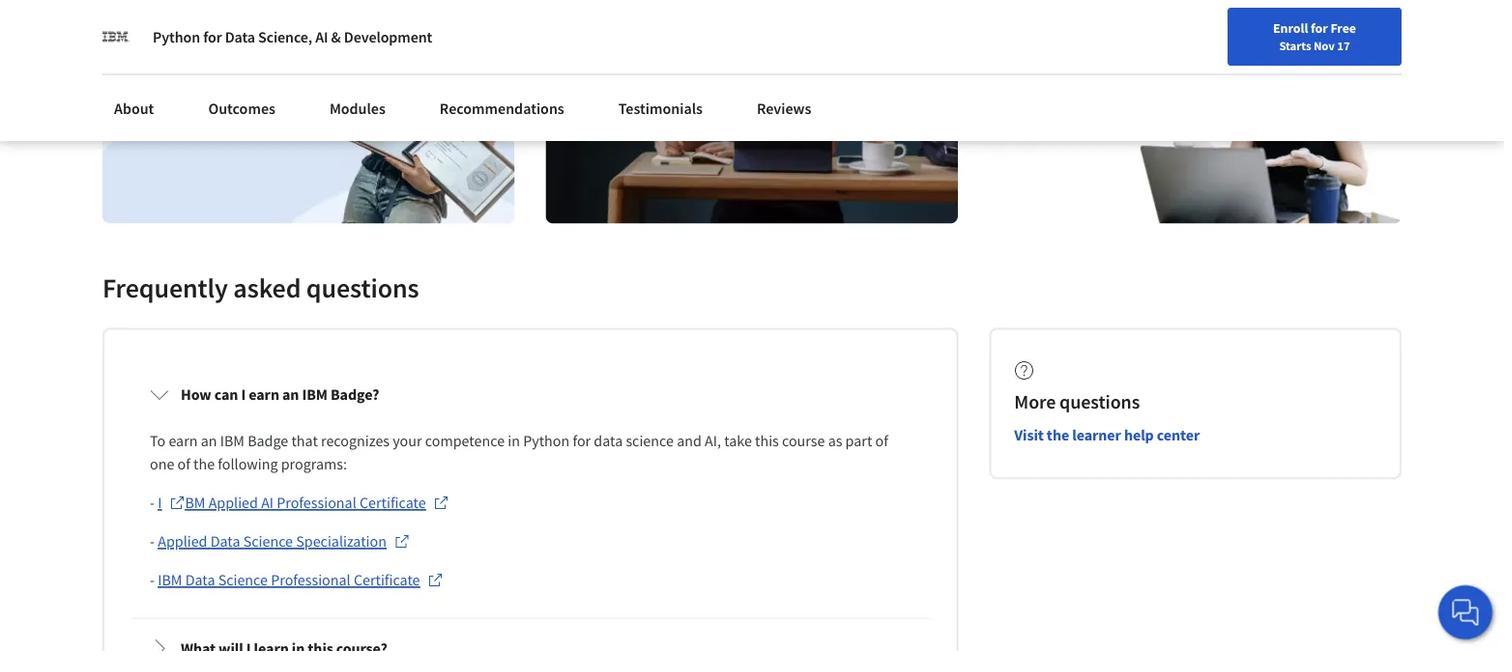 Task type: describe. For each thing, give the bounding box(es) containing it.
modules
[[330, 99, 386, 118]]

enroll
[[1273, 19, 1308, 37]]

ibm image
[[102, 23, 130, 50]]

earn inside to earn an ibm badge that recognizes your competence in python for data science and ai, take this course as part of one of the following programs:
[[169, 432, 198, 452]]

badge?
[[331, 386, 379, 405]]

opens in a new tab image
[[170, 496, 185, 512]]

&
[[331, 27, 341, 46]]

starts
[[1279, 38, 1311, 53]]

as
[[828, 432, 842, 452]]

this
[[755, 432, 779, 452]]

i inside dropdown button
[[241, 386, 246, 405]]

for for enroll
[[1311, 19, 1328, 37]]

about
[[114, 99, 154, 118]]

about link
[[102, 87, 166, 130]]

enroll for free starts nov 17
[[1273, 19, 1356, 53]]

list containing how can i earn an ibm badge?
[[128, 362, 933, 652]]

to
[[150, 432, 166, 452]]

0 vertical spatial the
[[1047, 426, 1069, 445]]

more
[[1015, 390, 1056, 414]]

science,
[[258, 27, 312, 46]]

professional for science
[[271, 571, 351, 591]]

frequently
[[102, 271, 228, 305]]

frequently asked questions
[[102, 271, 419, 305]]

recognizes
[[321, 432, 390, 452]]

ibm data science professional certificate
[[158, 571, 420, 591]]

bm applied ai professional certificate
[[185, 494, 426, 513]]

outcomes link
[[197, 87, 287, 130]]

bm
[[185, 494, 205, 513]]

python for data science, ai & development
[[153, 27, 432, 46]]

show notifications image
[[1243, 24, 1267, 47]]

1 vertical spatial of
[[177, 455, 190, 475]]

1 vertical spatial questions
[[1060, 390, 1140, 414]]

bm applied ai professional certificate link
[[185, 492, 449, 515]]

coursera image
[[23, 16, 146, 47]]

the inside to earn an ibm badge that recognizes your competence in python for data science and ai, take this course as part of one of the following programs:
[[193, 455, 215, 475]]

testimonials link
[[607, 87, 714, 130]]

visit
[[1015, 426, 1044, 445]]

competence
[[425, 432, 505, 452]]

center
[[1157, 426, 1200, 445]]

part
[[846, 432, 872, 452]]

for for python
[[203, 27, 222, 46]]

1 horizontal spatial applied
[[208, 494, 258, 513]]

science for specialization
[[243, 533, 293, 552]]

outcomes
[[208, 99, 275, 118]]

0 horizontal spatial i
[[158, 494, 162, 513]]

how can i earn an ibm badge?
[[181, 386, 379, 405]]

1 horizontal spatial ai
[[315, 27, 328, 46]]

- for i
[[150, 494, 158, 513]]

science
[[626, 432, 674, 452]]

visit the learner help center link
[[1015, 426, 1200, 445]]

reviews link
[[745, 87, 823, 130]]

ibm inside to earn an ibm badge that recognizes your competence in python for data science and ai, take this course as part of one of the following programs:
[[220, 432, 245, 452]]

applied data science specialization link
[[158, 531, 410, 554]]

opens in a new tab image for bm applied ai professional certificate
[[434, 496, 449, 512]]

applied data science specialization
[[158, 533, 387, 552]]

ibm inside ibm data science professional certificate link
[[158, 571, 182, 591]]

asked
[[233, 271, 301, 305]]

an inside dropdown button
[[282, 386, 299, 405]]

free
[[1331, 19, 1356, 37]]

science for professional
[[218, 571, 268, 591]]

nov
[[1314, 38, 1335, 53]]



Task type: locate. For each thing, give the bounding box(es) containing it.
opens in a new tab image inside ibm data science professional certificate link
[[428, 573, 443, 589]]

1 horizontal spatial ibm
[[220, 432, 245, 452]]

ibm inside the "how can i earn an ibm badge?" dropdown button
[[302, 386, 328, 405]]

2 vertical spatial -
[[150, 571, 158, 591]]

2 vertical spatial opens in a new tab image
[[428, 573, 443, 589]]

1 horizontal spatial for
[[573, 432, 591, 452]]

questions right "asked"
[[306, 271, 419, 305]]

0 vertical spatial of
[[875, 432, 888, 452]]

0 vertical spatial data
[[225, 27, 255, 46]]

-
[[150, 494, 158, 513], [150, 533, 158, 552], [150, 571, 158, 591]]

opens in a new tab image inside bm applied ai professional certificate link
[[434, 496, 449, 512]]

0 vertical spatial -
[[150, 494, 158, 513]]

1 horizontal spatial an
[[282, 386, 299, 405]]

applied right bm
[[208, 494, 258, 513]]

0 vertical spatial an
[[282, 386, 299, 405]]

ai inside list
[[261, 494, 274, 513]]

data
[[594, 432, 623, 452]]

help
[[1124, 426, 1154, 445]]

to earn an ibm badge that recognizes your competence in python for data science and ai, take this course as part of one of the following programs:
[[150, 432, 891, 475]]

1 horizontal spatial of
[[875, 432, 888, 452]]

2 horizontal spatial ibm
[[302, 386, 328, 405]]

questions
[[306, 271, 419, 305], [1060, 390, 1140, 414]]

take
[[724, 432, 752, 452]]

ai
[[315, 27, 328, 46], [261, 494, 274, 513]]

for
[[1311, 19, 1328, 37], [203, 27, 222, 46], [573, 432, 591, 452]]

science up ibm data science professional certificate
[[243, 533, 293, 552]]

0 vertical spatial applied
[[208, 494, 258, 513]]

more questions
[[1015, 390, 1140, 414]]

professional for ai
[[277, 494, 356, 513]]

the up bm
[[193, 455, 215, 475]]

data for ibm
[[185, 571, 215, 591]]

that
[[291, 432, 318, 452]]

modules link
[[318, 87, 397, 130]]

earn right to
[[169, 432, 198, 452]]

earn
[[249, 386, 279, 405], [169, 432, 198, 452]]

can
[[214, 386, 238, 405]]

science down 'applied data science specialization'
[[218, 571, 268, 591]]

professional down programs:
[[277, 494, 356, 513]]

specialization
[[296, 533, 387, 552]]

ai left &
[[315, 27, 328, 46]]

0 vertical spatial professional
[[277, 494, 356, 513]]

1 vertical spatial earn
[[169, 432, 198, 452]]

0 vertical spatial science
[[243, 533, 293, 552]]

1 vertical spatial applied
[[158, 533, 207, 552]]

3 - from the top
[[150, 571, 158, 591]]

0 horizontal spatial ai
[[261, 494, 274, 513]]

0 horizontal spatial for
[[203, 27, 222, 46]]

of right part
[[875, 432, 888, 452]]

python right 'ibm' icon
[[153, 27, 200, 46]]

1 vertical spatial certificate
[[354, 571, 420, 591]]

for left data
[[573, 432, 591, 452]]

for inside to earn an ibm badge that recognizes your competence in python for data science and ai, take this course as part of one of the following programs:
[[573, 432, 591, 452]]

1 vertical spatial opens in a new tab image
[[394, 535, 410, 550]]

recommendations
[[440, 99, 564, 118]]

one
[[150, 455, 174, 475]]

python inside to earn an ibm badge that recognizes your competence in python for data science and ai, take this course as part of one of the following programs:
[[523, 432, 570, 452]]

0 horizontal spatial python
[[153, 27, 200, 46]]

0 vertical spatial ai
[[315, 27, 328, 46]]

the
[[1047, 426, 1069, 445], [193, 455, 215, 475]]

how
[[181, 386, 211, 405]]

1 vertical spatial -
[[150, 533, 158, 552]]

i
[[241, 386, 246, 405], [158, 494, 162, 513]]

and
[[677, 432, 702, 452]]

0 horizontal spatial ibm
[[158, 571, 182, 591]]

for up nov
[[1311, 19, 1328, 37]]

0 horizontal spatial earn
[[169, 432, 198, 452]]

2 vertical spatial data
[[185, 571, 215, 591]]

in
[[508, 432, 520, 452]]

0 vertical spatial ibm
[[302, 386, 328, 405]]

ai up 'applied data science specialization'
[[261, 494, 274, 513]]

following
[[218, 455, 278, 475]]

how can i earn an ibm badge? button
[[134, 368, 927, 423]]

certificate down specialization
[[354, 571, 420, 591]]

1 vertical spatial i
[[158, 494, 162, 513]]

0 vertical spatial certificate
[[360, 494, 426, 513]]

2 - from the top
[[150, 533, 158, 552]]

data for applied
[[210, 533, 240, 552]]

certificate for ibm data science professional certificate
[[354, 571, 420, 591]]

0 horizontal spatial applied
[[158, 533, 207, 552]]

- for ibm data science professional certificate
[[150, 571, 158, 591]]

0 vertical spatial python
[[153, 27, 200, 46]]

an up that
[[282, 386, 299, 405]]

of
[[875, 432, 888, 452], [177, 455, 190, 475]]

1 vertical spatial an
[[201, 432, 217, 452]]

opens in a new tab image
[[434, 496, 449, 512], [394, 535, 410, 550], [428, 573, 443, 589]]

python
[[153, 27, 200, 46], [523, 432, 570, 452]]

an
[[282, 386, 299, 405], [201, 432, 217, 452]]

earn right can
[[249, 386, 279, 405]]

for inside enroll for free starts nov 17
[[1311, 19, 1328, 37]]

17
[[1337, 38, 1350, 53]]

1 vertical spatial ibm
[[220, 432, 245, 452]]

0 horizontal spatial questions
[[306, 271, 419, 305]]

professional
[[277, 494, 356, 513], [271, 571, 351, 591]]

learner
[[1072, 426, 1121, 445]]

1 vertical spatial professional
[[271, 571, 351, 591]]

recommendations link
[[428, 87, 576, 130]]

i right can
[[241, 386, 246, 405]]

1 horizontal spatial the
[[1047, 426, 1069, 445]]

1 vertical spatial science
[[218, 571, 268, 591]]

data
[[225, 27, 255, 46], [210, 533, 240, 552], [185, 571, 215, 591]]

menu item
[[1099, 19, 1223, 82]]

opens in a new tab image inside applied data science specialization link
[[394, 535, 410, 550]]

2 vertical spatial ibm
[[158, 571, 182, 591]]

1 horizontal spatial python
[[523, 432, 570, 452]]

ibm
[[302, 386, 328, 405], [220, 432, 245, 452], [158, 571, 182, 591]]

ibm data science professional certificate link
[[158, 570, 443, 593]]

course
[[782, 432, 825, 452]]

programs:
[[281, 455, 347, 475]]

opens in a new tab image for ibm data science professional certificate
[[428, 573, 443, 589]]

certificate for bm applied ai professional certificate
[[360, 494, 426, 513]]

1 vertical spatial data
[[210, 533, 240, 552]]

professional down applied data science specialization link
[[271, 571, 351, 591]]

earn inside dropdown button
[[249, 386, 279, 405]]

the right visit
[[1047, 426, 1069, 445]]

i link
[[158, 492, 185, 515]]

1 vertical spatial the
[[193, 455, 215, 475]]

1 vertical spatial python
[[523, 432, 570, 452]]

0 horizontal spatial the
[[193, 455, 215, 475]]

development
[[344, 27, 432, 46]]

for left science,
[[203, 27, 222, 46]]

1 vertical spatial ai
[[261, 494, 274, 513]]

- for applied data science specialization
[[150, 533, 158, 552]]

ibm left badge?
[[302, 386, 328, 405]]

applied down opens in a new tab image
[[158, 533, 207, 552]]

an down how
[[201, 432, 217, 452]]

visit the learner help center
[[1015, 426, 1200, 445]]

chat with us image
[[1450, 597, 1481, 628]]

ai,
[[705, 432, 721, 452]]

0 vertical spatial questions
[[306, 271, 419, 305]]

applied
[[208, 494, 258, 513], [158, 533, 207, 552]]

an inside to earn an ibm badge that recognizes your competence in python for data science and ai, take this course as part of one of the following programs:
[[201, 432, 217, 452]]

None search field
[[276, 12, 701, 51]]

1 horizontal spatial i
[[241, 386, 246, 405]]

0 horizontal spatial of
[[177, 455, 190, 475]]

0 horizontal spatial an
[[201, 432, 217, 452]]

0 vertical spatial earn
[[249, 386, 279, 405]]

python right in
[[523, 432, 570, 452]]

2 horizontal spatial for
[[1311, 19, 1328, 37]]

1 horizontal spatial questions
[[1060, 390, 1140, 414]]

list
[[128, 362, 933, 652]]

1 - from the top
[[150, 494, 158, 513]]

science
[[243, 533, 293, 552], [218, 571, 268, 591]]

0 vertical spatial i
[[241, 386, 246, 405]]

i left opens in a new tab image
[[158, 494, 162, 513]]

certificate
[[360, 494, 426, 513], [354, 571, 420, 591]]

questions up learner on the bottom
[[1060, 390, 1140, 414]]

opens in a new tab image for applied data science specialization
[[394, 535, 410, 550]]

ibm down 'i' link
[[158, 571, 182, 591]]

reviews
[[757, 99, 812, 118]]

your
[[393, 432, 422, 452]]

1 horizontal spatial earn
[[249, 386, 279, 405]]

testimonials
[[619, 99, 703, 118]]

certificate down your
[[360, 494, 426, 513]]

of right one
[[177, 455, 190, 475]]

0 vertical spatial opens in a new tab image
[[434, 496, 449, 512]]

ibm up following
[[220, 432, 245, 452]]

badge
[[248, 432, 288, 452]]



Task type: vqa. For each thing, say whether or not it's contained in the screenshot.
can
yes



